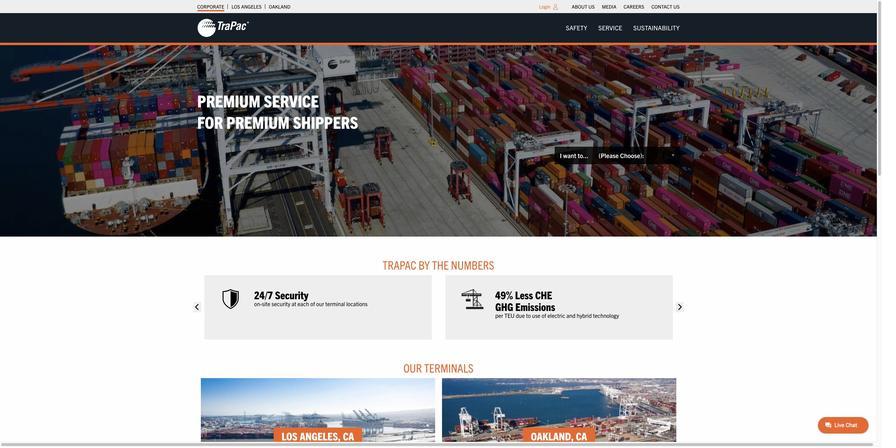 Task type: describe. For each thing, give the bounding box(es) containing it.
security
[[272, 301, 290, 308]]

49% less che ghg emissions per teu due to use of electric and hybrid technology
[[495, 288, 619, 319]]

i want to...
[[560, 152, 588, 159]]

49%
[[495, 288, 513, 302]]

each
[[298, 301, 309, 308]]

0 vertical spatial premium
[[197, 90, 260, 111]]

less
[[515, 288, 533, 302]]

of inside 24/7 security on-site security at each of our terminal locations
[[310, 301, 315, 308]]

service inside menu bar
[[599, 24, 622, 32]]

main content containing trapac by the numbers
[[190, 257, 687, 447]]

want
[[563, 152, 576, 159]]

corporate
[[197, 3, 224, 10]]

login link
[[539, 3, 551, 10]]

and
[[567, 312, 576, 319]]

1 vertical spatial premium
[[226, 111, 290, 132]]

2 solid image from the left
[[676, 302, 684, 313]]

service inside premium service for premium shippers
[[264, 90, 319, 111]]

menu bar containing safety
[[561, 21, 685, 35]]

on-
[[254, 301, 262, 308]]

our terminals
[[404, 360, 474, 375]]

menu bar containing about us
[[568, 2, 683, 11]]

locations
[[346, 301, 368, 308]]

ghg
[[495, 300, 513, 313]]

light image
[[553, 4, 558, 10]]

electric
[[548, 312, 565, 319]]

media link
[[602, 2, 617, 11]]

use
[[532, 312, 541, 319]]

safety
[[566, 24, 587, 32]]

about
[[572, 3, 588, 10]]

contact us
[[652, 3, 680, 10]]

login
[[539, 3, 551, 10]]

terminals
[[424, 360, 474, 375]]

24/7 security on-site security at each of our terminal locations
[[254, 288, 368, 308]]

service link
[[593, 21, 628, 35]]

1 solid image from the left
[[193, 302, 201, 313]]

hybrid
[[577, 312, 592, 319]]

us for contact us
[[674, 3, 680, 10]]

sustainability link
[[628, 21, 685, 35]]

oakland link
[[269, 2, 291, 11]]

due
[[516, 312, 525, 319]]

trapac
[[383, 257, 416, 272]]



Task type: vqa. For each thing, say whether or not it's contained in the screenshot.
TO...
yes



Task type: locate. For each thing, give the bounding box(es) containing it.
1 horizontal spatial of
[[542, 312, 546, 319]]

angeles
[[241, 3, 262, 10]]

of
[[310, 301, 315, 308], [542, 312, 546, 319]]

0 horizontal spatial us
[[589, 3, 595, 10]]

premium
[[197, 90, 260, 111], [226, 111, 290, 132]]

1 vertical spatial service
[[264, 90, 319, 111]]

to
[[526, 312, 531, 319]]

oakland
[[269, 3, 291, 10]]

careers
[[624, 3, 644, 10]]

of left the our
[[310, 301, 315, 308]]

our
[[404, 360, 422, 375]]

emissions
[[515, 300, 555, 313]]

sustainability
[[633, 24, 680, 32]]

about us
[[572, 3, 595, 10]]

our
[[316, 301, 324, 308]]

us right the contact
[[674, 3, 680, 10]]

0 vertical spatial menu bar
[[568, 2, 683, 11]]

of right use
[[542, 312, 546, 319]]

us for about us
[[589, 3, 595, 10]]

trapac by the numbers
[[383, 257, 494, 272]]

corporate link
[[197, 2, 224, 11]]

about us link
[[572, 2, 595, 11]]

the
[[432, 257, 449, 272]]

1 us from the left
[[589, 3, 595, 10]]

0 horizontal spatial of
[[310, 301, 315, 308]]

1 horizontal spatial solid image
[[676, 302, 684, 313]]

0 vertical spatial of
[[310, 301, 315, 308]]

us
[[589, 3, 595, 10], [674, 3, 680, 10]]

0 horizontal spatial solid image
[[193, 302, 201, 313]]

menu bar up service link
[[568, 2, 683, 11]]

main content
[[190, 257, 687, 447]]

at
[[292, 301, 296, 308]]

24/7
[[254, 288, 273, 302]]

solid image
[[193, 302, 201, 313], [676, 302, 684, 313]]

to...
[[578, 152, 588, 159]]

security
[[275, 288, 309, 302]]

1 horizontal spatial service
[[599, 24, 622, 32]]

us right about
[[589, 3, 595, 10]]

premium service for premium shippers
[[197, 90, 358, 132]]

by
[[419, 257, 430, 272]]

per
[[495, 312, 503, 319]]

che
[[535, 288, 552, 302]]

safety link
[[561, 21, 593, 35]]

careers link
[[624, 2, 644, 11]]

i
[[560, 152, 562, 159]]

contact us link
[[652, 2, 680, 11]]

1 horizontal spatial us
[[674, 3, 680, 10]]

technology
[[593, 312, 619, 319]]

contact
[[652, 3, 673, 10]]

corporate image
[[197, 18, 249, 38]]

menu bar down careers link
[[561, 21, 685, 35]]

us inside "link"
[[589, 3, 595, 10]]

0 vertical spatial service
[[599, 24, 622, 32]]

menu bar
[[568, 2, 683, 11], [561, 21, 685, 35]]

1 vertical spatial of
[[542, 312, 546, 319]]

los angeles
[[232, 3, 262, 10]]

2 us from the left
[[674, 3, 680, 10]]

1 vertical spatial menu bar
[[561, 21, 685, 35]]

los
[[232, 3, 240, 10]]

los angeles link
[[232, 2, 262, 11]]

for
[[197, 111, 223, 132]]

numbers
[[451, 257, 494, 272]]

0 horizontal spatial service
[[264, 90, 319, 111]]

site
[[262, 301, 270, 308]]

media
[[602, 3, 617, 10]]

of inside 49% less che ghg emissions per teu due to use of electric and hybrid technology
[[542, 312, 546, 319]]

service
[[599, 24, 622, 32], [264, 90, 319, 111]]

teu
[[505, 312, 515, 319]]

shippers
[[293, 111, 358, 132]]

terminal
[[325, 301, 345, 308]]



